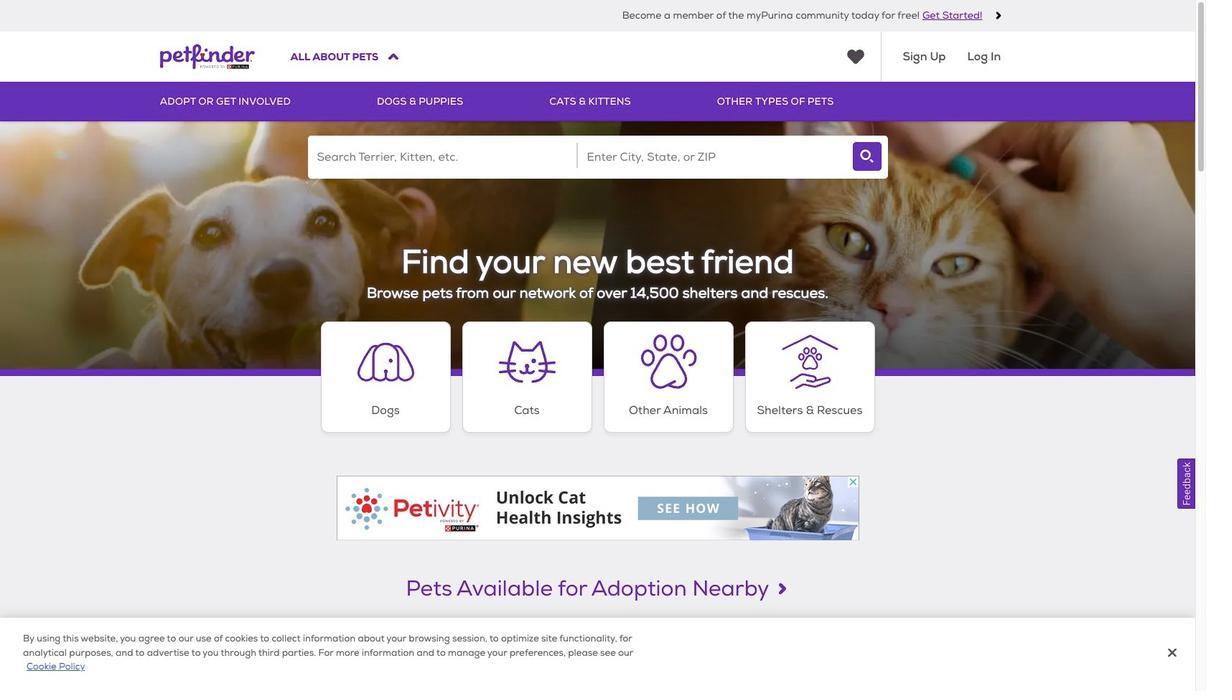 Task type: describe. For each thing, give the bounding box(es) containing it.
pebbles, adoptable, young male tabby & domestic short hair, in los angeles, ca. image
[[515, 620, 681, 692]]

Search Terrier, Kitten, etc. text field
[[308, 136, 576, 179]]

favorite kelly and ellie image
[[295, 632, 313, 650]]

kelly and ellie, adoptable, baby female tabby & domestic short hair, in los angeles, ca. image
[[160, 620, 326, 692]]

michael and mason, adoptable, young male domestic short hair, in los angeles, ca. image
[[337, 620, 503, 692]]

petfinder logo image
[[160, 32, 255, 82]]



Task type: locate. For each thing, give the bounding box(es) containing it.
favorite michael and mason image
[[473, 632, 490, 650]]

Enter City, State, or ZIP text field
[[578, 136, 846, 179]]

primary element
[[160, 82, 1036, 121]]

privacy alert dialog
[[0, 619, 1196, 692]]

advertisement element
[[336, 476, 859, 541]]



Task type: vqa. For each thing, say whether or not it's contained in the screenshot.
footer in the bottom of the page
no



